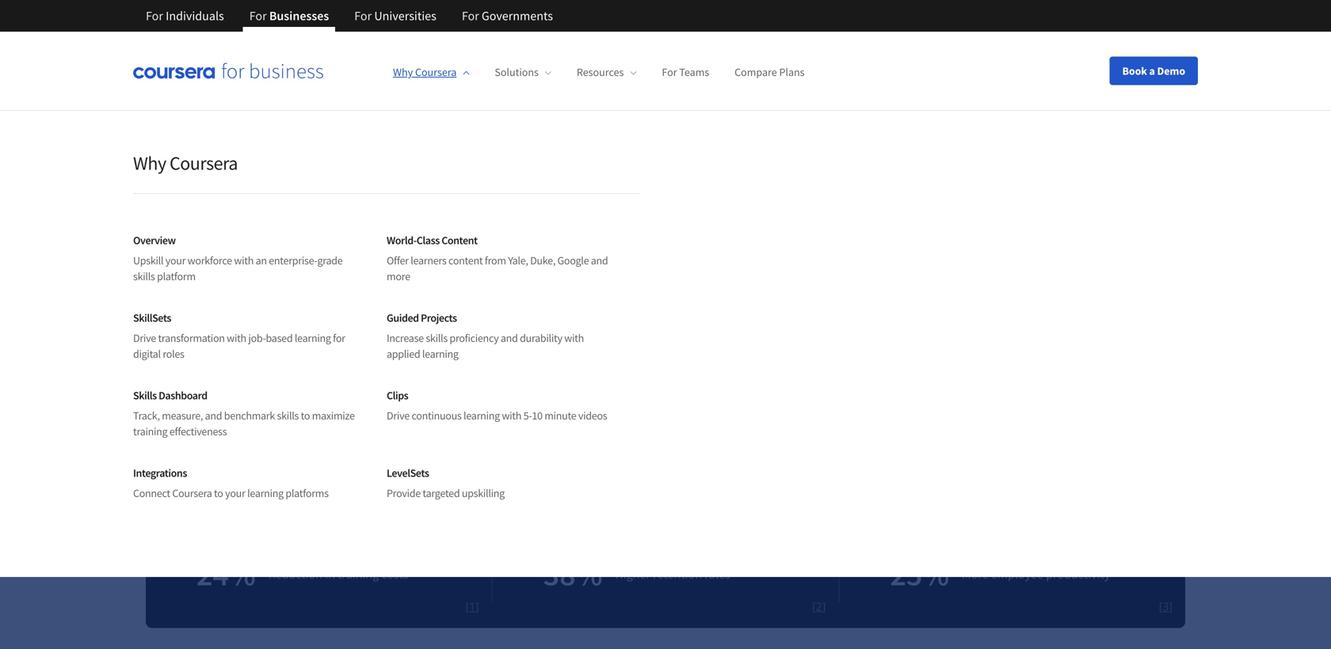 Task type: locate. For each thing, give the bounding box(es) containing it.
learning left for
[[295, 331, 331, 345]]

for for individuals
[[146, 8, 163, 24]]

1 vertical spatial why coursera
[[133, 151, 238, 175]]

overview upskill your workforce with an enterprise-grade skills platform
[[133, 233, 343, 284]]

skills down the projects
[[426, 331, 448, 345]]

compare
[[735, 65, 777, 79]]

0 horizontal spatial your
[[165, 254, 186, 268]]

your inside integrations connect coursera to your learning platforms
[[225, 487, 245, 501]]

why coursera
[[393, 65, 457, 79], [133, 151, 238, 175]]

0 vertical spatial why
[[393, 65, 413, 79]]

your inside make talent your competitive advantage
[[392, 155, 486, 219]]

for left universities
[[354, 8, 372, 24]]

learning inside clips drive continuous learning with 5-10 minute videos
[[464, 409, 500, 423]]

learning inside integrations connect coursera to your learning platforms
[[247, 487, 284, 501]]

with left an
[[234, 254, 254, 268]]

reduction
[[268, 567, 323, 583]]

and right the google
[[591, 254, 608, 268]]

drive for drive continuous learning with 5-10 minute videos
[[387, 409, 410, 423]]

training
[[202, 337, 241, 353], [133, 425, 167, 439], [338, 567, 379, 583]]

learning right continuous
[[464, 409, 500, 423]]

training right in
[[338, 567, 379, 583]]

skills down upskill
[[133, 269, 155, 284]]

1 vertical spatial drive
[[387, 409, 410, 423]]

1 horizontal spatial training
[[202, 337, 241, 353]]

content
[[449, 254, 483, 268]]

0 vertical spatial to
[[301, 409, 310, 423]]

2 ] from the left
[[822, 599, 826, 615]]

and
[[591, 254, 608, 268], [250, 310, 270, 326], [501, 331, 518, 345], [205, 409, 222, 423]]

for teams
[[662, 65, 709, 79]]

skills
[[133, 269, 155, 284], [426, 331, 448, 345], [277, 409, 299, 423]]

book a demo button
[[1110, 57, 1198, 85]]

make talent your competitive advantage
[[146, 155, 612, 269]]

why up overview
[[133, 151, 166, 175]]

1 horizontal spatial to
[[301, 409, 310, 423]]

talent up quality
[[353, 310, 383, 326]]

1 vertical spatial to
[[214, 487, 223, 501]]

with right durability
[[564, 331, 584, 345]]

your up class
[[392, 155, 486, 219]]

compare plans
[[735, 65, 805, 79]]

0 vertical spatial your
[[392, 155, 486, 219]]

for individuals
[[146, 8, 224, 24]]

to left the maximize on the left of page
[[301, 409, 310, 423]]

2 vertical spatial your
[[225, 487, 245, 501]]

lower training costs without sacrificing quality
[[168, 337, 403, 353]]

[ 1 ]
[[465, 599, 479, 615]]

more
[[387, 269, 410, 284]]

1 ] from the left
[[475, 599, 479, 615]]

1 vertical spatial training
[[133, 425, 167, 439]]

2 vertical spatial coursera
[[172, 487, 212, 501]]

upskill
[[133, 254, 163, 268]]

drive for drive transformation with job-based learning for digital roles
[[133, 331, 156, 345]]

1 horizontal spatial skills
[[277, 409, 299, 423]]

1 vertical spatial skills
[[426, 331, 448, 345]]

0 vertical spatial coursera
[[415, 65, 457, 79]]

1 horizontal spatial your
[[225, 487, 245, 501]]

learning left platforms
[[247, 487, 284, 501]]

2 horizontal spatial [
[[1159, 599, 1163, 615]]

0 horizontal spatial ]
[[475, 599, 479, 615]]

2 [ from the left
[[812, 599, 816, 615]]

1 horizontal spatial [
[[812, 599, 816, 615]]

1 vertical spatial your
[[165, 254, 186, 268]]

drive inside skillsets drive transformation with job-based learning for digital roles
[[133, 331, 156, 345]]

skills right benchmark
[[277, 409, 299, 423]]

0 horizontal spatial drive
[[133, 331, 156, 345]]

for left the governments
[[462, 8, 479, 24]]

for for universities
[[354, 8, 372, 24]]

2 vertical spatial skills
[[277, 409, 299, 423]]

videos
[[578, 409, 607, 423]]

25%
[[890, 555, 949, 595]]

with left the job-
[[227, 331, 246, 345]]

1 vertical spatial costs
[[381, 567, 408, 583]]

transformation
[[158, 331, 225, 345]]

[ 3 ]
[[1159, 599, 1173, 615]]

with left the 5- on the left of the page
[[502, 409, 521, 423]]

workforce
[[188, 254, 232, 268]]

2 horizontal spatial your
[[392, 155, 486, 219]]

benchmark
[[224, 409, 275, 423]]

and left durability
[[501, 331, 518, 345]]

roles
[[163, 347, 184, 361]]

training down track,
[[133, 425, 167, 439]]

] for 38%
[[822, 599, 826, 615]]

skills inside 'skills dashboard track, measure, and benchmark skills to maximize training effectiveness'
[[277, 409, 299, 423]]

1 vertical spatial why
[[133, 151, 166, 175]]

drive inside clips drive continuous learning with 5-10 minute videos
[[387, 409, 410, 423]]

talent up grade
[[263, 155, 384, 219]]

your inside the "overview upskill your workforce with an enterprise-grade skills platform"
[[165, 254, 186, 268]]

drive down the clips
[[387, 409, 410, 423]]

higher
[[615, 567, 651, 583]]

durability
[[520, 331, 562, 345]]

content
[[442, 233, 478, 248]]

0 horizontal spatial training
[[133, 425, 167, 439]]

why
[[393, 65, 413, 79], [133, 151, 166, 175]]

guided
[[387, 311, 419, 325]]

develop, retain, and advance critical talent
[[168, 310, 383, 326]]

resources link
[[577, 65, 637, 79]]

2 horizontal spatial skills
[[426, 331, 448, 345]]

learning
[[295, 331, 331, 345], [422, 347, 459, 361], [464, 409, 500, 423], [247, 487, 284, 501]]

for left businesses
[[249, 8, 267, 24]]

0 vertical spatial drive
[[133, 331, 156, 345]]

1
[[469, 599, 475, 615]]

to down effectiveness
[[214, 487, 223, 501]]

yale,
[[508, 254, 528, 268]]

] for 24%
[[475, 599, 479, 615]]

and inside 'skills dashboard track, measure, and benchmark skills to maximize training effectiveness'
[[205, 409, 222, 423]]

overview
[[133, 233, 176, 248]]

continuous
[[412, 409, 462, 423]]

enterprise-
[[269, 254, 317, 268]]

3 [ from the left
[[1159, 599, 1163, 615]]

learning inside the guided projects increase skills proficiency and durability with applied learning
[[422, 347, 459, 361]]

drive up digital
[[133, 331, 156, 345]]

0 vertical spatial costs
[[244, 337, 269, 353]]

more
[[962, 567, 989, 583]]

3
[[1163, 599, 1169, 615]]

1 horizontal spatial drive
[[387, 409, 410, 423]]

talent
[[263, 155, 384, 219], [353, 310, 383, 326]]

0 vertical spatial why coursera
[[393, 65, 457, 79]]

clips
[[387, 389, 408, 403]]

2 horizontal spatial ]
[[1169, 599, 1173, 615]]

to
[[301, 409, 310, 423], [214, 487, 223, 501]]

employee
[[991, 567, 1043, 583]]

your left platforms
[[225, 487, 245, 501]]

1 horizontal spatial ]
[[822, 599, 826, 615]]

book
[[1122, 64, 1147, 78]]

training down retain,
[[202, 337, 241, 353]]

world-class content offer learners content from yale, duke, google and more
[[387, 233, 608, 284]]

for left the individuals
[[146, 8, 163, 24]]

plans
[[779, 65, 805, 79]]

clips drive continuous learning with 5-10 minute videos
[[387, 389, 607, 423]]

2 vertical spatial training
[[338, 567, 379, 583]]

] for 25%
[[1169, 599, 1173, 615]]

with
[[234, 254, 254, 268], [227, 331, 246, 345], [564, 331, 584, 345], [502, 409, 521, 423]]

businesses
[[269, 8, 329, 24]]

more employee productivity
[[962, 567, 1110, 583]]

for
[[146, 8, 163, 24], [249, 8, 267, 24], [354, 8, 372, 24], [462, 8, 479, 24], [662, 65, 677, 79]]

sacrificing
[[314, 337, 366, 353]]

for for governments
[[462, 8, 479, 24]]

to inside integrations connect coursera to your learning platforms
[[214, 487, 223, 501]]

for businesses
[[249, 8, 329, 24]]

costs right in
[[381, 567, 408, 583]]

2 horizontal spatial training
[[338, 567, 379, 583]]

costs down develop, retain, and advance critical talent
[[244, 337, 269, 353]]

0 horizontal spatial skills
[[133, 269, 155, 284]]

costs
[[244, 337, 269, 353], [381, 567, 408, 583]]

for for businesses
[[249, 8, 267, 24]]

your up the platform
[[165, 254, 186, 268]]

solutions link
[[495, 65, 551, 79]]

0 horizontal spatial to
[[214, 487, 223, 501]]

job-
[[248, 331, 266, 345]]

3 ] from the left
[[1169, 599, 1173, 615]]

0 horizontal spatial [
[[465, 599, 469, 615]]

and up effectiveness
[[205, 409, 222, 423]]

applied
[[387, 347, 420, 361]]

retain,
[[215, 310, 248, 326]]

guided projects increase skills proficiency and durability with applied learning
[[387, 311, 584, 361]]

0 vertical spatial skills
[[133, 269, 155, 284]]

class
[[417, 233, 440, 248]]

coursera for business image
[[133, 63, 323, 79]]

1 [ from the left
[[465, 599, 469, 615]]

for teams link
[[662, 65, 709, 79]]

competitive
[[146, 206, 389, 269]]

0 vertical spatial talent
[[263, 155, 384, 219]]

learning down the projects
[[422, 347, 459, 361]]

skillsets drive transformation with job-based learning for digital roles
[[133, 311, 345, 361]]

why down universities
[[393, 65, 413, 79]]



Task type: vqa. For each thing, say whether or not it's contained in the screenshot.


Task type: describe. For each thing, give the bounding box(es) containing it.
demo
[[1157, 64, 1185, 78]]

[ for 24%
[[465, 599, 469, 615]]

skills dashboard track, measure, and benchmark skills to maximize training effectiveness
[[133, 389, 355, 439]]

from
[[485, 254, 506, 268]]

1 horizontal spatial costs
[[381, 567, 408, 583]]

dashboard
[[159, 389, 207, 403]]

and inside the world-class content offer learners content from yale, duke, google and more
[[591, 254, 608, 268]]

0 horizontal spatial costs
[[244, 337, 269, 353]]

skills inside the "overview upskill your workforce with an enterprise-grade skills platform"
[[133, 269, 155, 284]]

skills inside the guided projects increase skills proficiency and durability with applied learning
[[426, 331, 448, 345]]

lower
[[168, 337, 199, 353]]

upskilling
[[462, 487, 505, 501]]

[ for 25%
[[1159, 599, 1163, 615]]

proficiency
[[450, 331, 499, 345]]

0 horizontal spatial why coursera
[[133, 151, 238, 175]]

learning inside skillsets drive transformation with job-based learning for digital roles
[[295, 331, 331, 345]]

1 horizontal spatial why coursera
[[393, 65, 457, 79]]

quality
[[368, 337, 403, 353]]

0 horizontal spatial why
[[133, 151, 166, 175]]

why coursera link
[[393, 65, 469, 79]]

teams
[[679, 65, 709, 79]]

retention
[[653, 567, 702, 583]]

projects
[[421, 311, 457, 325]]

[ 2 ]
[[812, 599, 826, 615]]

skills
[[133, 389, 157, 403]]

talent inside make talent your competitive advantage
[[263, 155, 384, 219]]

learners
[[411, 254, 447, 268]]

1 vertical spatial coursera
[[170, 151, 238, 175]]

training inside 'skills dashboard track, measure, and benchmark skills to maximize training effectiveness'
[[133, 425, 167, 439]]

integrations
[[133, 466, 187, 481]]

grade
[[317, 254, 343, 268]]

with inside clips drive continuous learning with 5-10 minute videos
[[502, 409, 521, 423]]

coursera inside integrations connect coursera to your learning platforms
[[172, 487, 212, 501]]

measure,
[[162, 409, 203, 423]]

platform
[[157, 269, 196, 284]]

critical
[[317, 310, 351, 326]]

develop,
[[168, 310, 213, 326]]

reduction in training costs
[[268, 567, 408, 583]]

and inside the guided projects increase skills proficiency and durability with applied learning
[[501, 331, 518, 345]]

10
[[532, 409, 543, 423]]

integrations connect coursera to your learning platforms
[[133, 466, 329, 501]]

digital
[[133, 347, 161, 361]]

rates
[[705, 567, 731, 583]]

skillsets
[[133, 311, 171, 325]]

google
[[557, 254, 589, 268]]

governments
[[482, 8, 553, 24]]

book a demo
[[1122, 64, 1185, 78]]

provide
[[387, 487, 421, 501]]

offer
[[387, 254, 409, 268]]

maximize
[[312, 409, 355, 423]]

to inside 'skills dashboard track, measure, and benchmark skills to maximize training effectiveness'
[[301, 409, 310, 423]]

1 vertical spatial talent
[[353, 310, 383, 326]]

track,
[[133, 409, 160, 423]]

minute
[[545, 409, 576, 423]]

productivity
[[1046, 567, 1110, 583]]

[ for 38%
[[812, 599, 816, 615]]

5-
[[523, 409, 532, 423]]

targeted
[[423, 487, 460, 501]]

resources
[[577, 65, 624, 79]]

38%
[[543, 555, 602, 595]]

2
[[816, 599, 822, 615]]

platforms
[[286, 487, 329, 501]]

solutions
[[495, 65, 539, 79]]

0 vertical spatial training
[[202, 337, 241, 353]]

a
[[1149, 64, 1155, 78]]

24%
[[197, 555, 256, 595]]

banner navigation
[[133, 0, 566, 32]]

and up the job-
[[250, 310, 270, 326]]

with inside skillsets drive transformation with job-based learning for digital roles
[[227, 331, 246, 345]]

advance
[[272, 310, 314, 326]]

your for competitive
[[392, 155, 486, 219]]

levelsets provide targeted upskilling
[[387, 466, 505, 501]]

higher retention rates
[[615, 567, 731, 583]]

for governments
[[462, 8, 553, 24]]

increase
[[387, 331, 424, 345]]

with inside the "overview upskill your workforce with an enterprise-grade skills platform"
[[234, 254, 254, 268]]

duke,
[[530, 254, 555, 268]]

for
[[333, 331, 345, 345]]

connect
[[133, 487, 170, 501]]

for left teams
[[662, 65, 677, 79]]

levelsets
[[387, 466, 429, 481]]

individuals
[[166, 8, 224, 24]]

universities
[[374, 8, 436, 24]]

make
[[146, 155, 255, 219]]

with inside the guided projects increase skills proficiency and durability with applied learning
[[564, 331, 584, 345]]

based
[[266, 331, 293, 345]]

your for workforce
[[165, 254, 186, 268]]

advantage
[[398, 206, 612, 269]]

for universities
[[354, 8, 436, 24]]

1 horizontal spatial why
[[393, 65, 413, 79]]

compare plans link
[[735, 65, 805, 79]]



